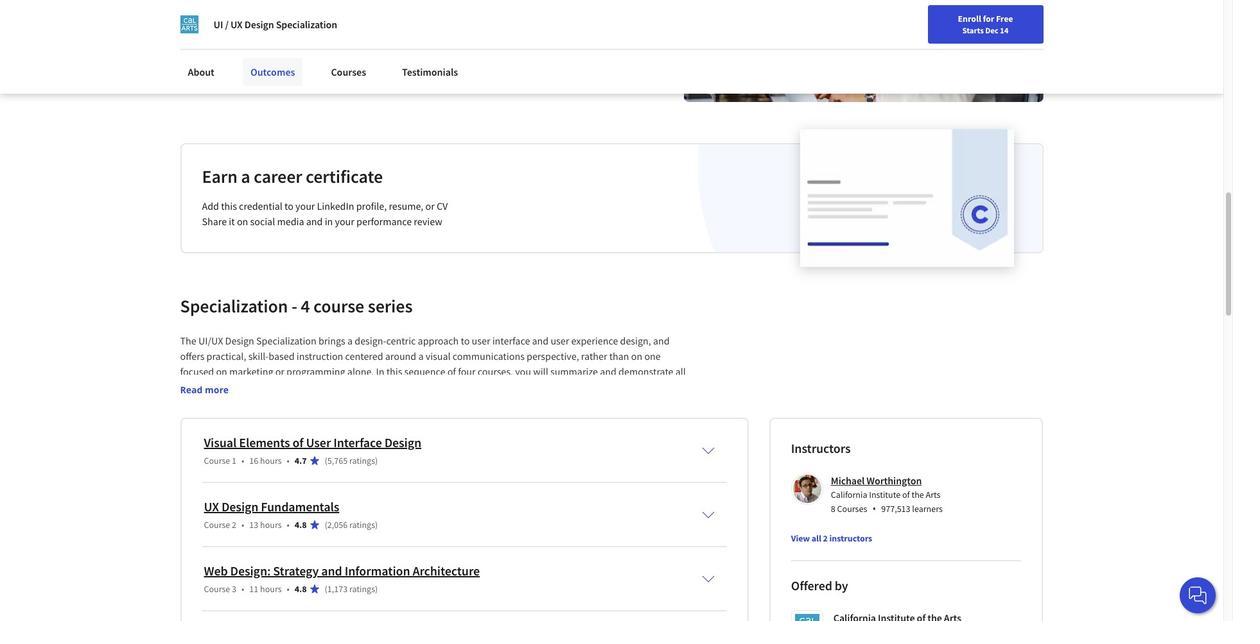 Task type: locate. For each thing, give the bounding box(es) containing it.
) down "information"
[[375, 584, 378, 595]]

design:
[[230, 563, 271, 579]]

1 vertical spatial earn
[[202, 165, 237, 188]]

in down information
[[627, 396, 635, 409]]

2 course from the top
[[204, 520, 230, 531]]

chat with us image
[[1188, 586, 1208, 606]]

from
[[297, 11, 318, 24], [301, 72, 322, 85], [360, 381, 380, 394]]

2 inside button
[[823, 533, 828, 545]]

) for interface
[[375, 455, 378, 467]]

2 horizontal spatial your
[[885, 15, 902, 26]]

ux inside the ui/ux design specialization brings a design-centric approach to user interface and user experience design, and offers practical, skill-based instruction centered around a visual communications perspective, rather than on one focused on marketing or programming alone. in this sequence of four courses, you will summarize and demonstrate all stages of the ui/ux development process, from user research to defining a project's strategy, scope, and information architecture, to developing sitemaps and wireframes. you'll learn current best practices and conventions in ux design and apply them to create effective and compelling screen-based experiences for websites or apps.
[[637, 396, 649, 409]]

( down web design: strategy and information architecture link
[[325, 584, 327, 595]]

2 vertical spatial (
[[325, 584, 327, 595]]

communications
[[453, 350, 525, 363]]

to right the them
[[250, 412, 258, 424]]

1
[[232, 455, 236, 467]]

ratings down interface
[[349, 455, 375, 467]]

testimonials
[[402, 66, 458, 78]]

hands-
[[321, 31, 351, 44]]

focused
[[180, 365, 214, 378]]

specialization up skill- at the left bottom
[[256, 335, 316, 347]]

institute down concepts
[[367, 72, 403, 85]]

0 horizontal spatial arts
[[432, 72, 449, 85]]

0 horizontal spatial in
[[325, 215, 333, 228]]

sitemaps
[[298, 396, 337, 409]]

specialization up with
[[276, 18, 337, 31]]

3 ( from the top
[[325, 584, 327, 595]]

) right https://www.optimalworkshop.com/ image
[[375, 520, 378, 531]]

of right courses "link"
[[405, 72, 414, 85]]

starts
[[963, 25, 984, 35]]

instructors
[[830, 533, 872, 545]]

certificate
[[256, 72, 299, 85], [306, 165, 383, 188]]

master a subject or tool with hands-on projects
[[198, 31, 398, 44]]

1 vertical spatial arts
[[926, 489, 941, 501]]

design
[[245, 18, 274, 31], [225, 335, 254, 347], [384, 435, 421, 451], [222, 499, 258, 515]]

1 vertical spatial the
[[220, 381, 234, 394]]

2 horizontal spatial ux
[[637, 396, 649, 409]]

alone.
[[347, 365, 374, 378]]

the up architecture,
[[220, 381, 234, 394]]

5,765
[[327, 455, 348, 467]]

california institute of the arts image
[[180, 15, 198, 33]]

1 horizontal spatial this
[[386, 365, 402, 378]]

1 ( from the top
[[325, 455, 327, 467]]

career for earn a career certificate
[[254, 165, 302, 188]]

arts
[[432, 72, 449, 85], [926, 489, 941, 501]]

this
[[221, 200, 237, 213], [386, 365, 402, 378]]

0 vertical spatial certificate
[[256, 72, 299, 85]]

california inside michael worthington california institute of the arts 8 courses • 977,513 learners
[[831, 489, 867, 501]]

this inside the ui/ux design specialization brings a design-centric approach to user interface and user experience design, and offers practical, skill-based instruction centered around a visual communications perspective, rather than on one focused on marketing or programming alone. in this sequence of four courses, you will summarize and demonstrate all stages of the ui/ux development process, from user research to defining a project's strategy, scope, and information architecture, to developing sitemaps and wireframes. you'll learn current best practices and conventions in ux design and apply them to create effective and compelling screen-based experiences for websites or apps.
[[386, 365, 402, 378]]

or left cv
[[426, 200, 435, 213]]

0 vertical spatial ui/ux
[[198, 335, 223, 347]]

/
[[225, 18, 229, 31]]

to right approach
[[461, 335, 470, 347]]

from down alone.
[[360, 381, 380, 394]]

course 2 • 13 hours •
[[204, 520, 290, 531]]

ui / ux design specialization
[[214, 18, 337, 31]]

specialization up practical,
[[180, 295, 288, 318]]

0 vertical spatial course
[[204, 455, 230, 467]]

2 ratings from the top
[[349, 520, 375, 531]]

1 horizontal spatial ui/ux
[[236, 381, 261, 394]]

• left 977,513
[[872, 502, 876, 516]]

1 horizontal spatial ux
[[231, 18, 243, 31]]

experience
[[571, 335, 618, 347]]

11
[[249, 584, 258, 595]]

to up media
[[285, 200, 293, 213]]

design up subject
[[245, 18, 274, 31]]

0 vertical spatial in
[[325, 215, 333, 228]]

1 horizontal spatial arts
[[926, 489, 941, 501]]

earn up the add
[[202, 165, 237, 188]]

1 vertical spatial specialization
[[180, 295, 288, 318]]

instructors
[[791, 441, 851, 457]]

3 course from the top
[[204, 584, 230, 595]]

california
[[324, 72, 365, 85], [831, 489, 867, 501]]

2 horizontal spatial the
[[912, 489, 924, 501]]

screen-
[[396, 412, 428, 424]]

outcomes link
[[243, 58, 303, 86]]

1 vertical spatial this
[[386, 365, 402, 378]]

0 vertical spatial hours
[[260, 455, 282, 467]]

0 horizontal spatial institute
[[367, 72, 403, 85]]

in inside the 'add this credential to your linkedin profile, resume, or cv share it on social media and in your performance review'
[[325, 215, 333, 228]]

all up the design at right
[[675, 365, 686, 378]]

2 4.8 from the top
[[295, 584, 307, 595]]

3 hours from the top
[[260, 584, 282, 595]]

0 vertical spatial career
[[227, 72, 254, 85]]

1 vertical spatial institute
[[869, 489, 901, 501]]

4.8 for fundamentals
[[295, 520, 307, 531]]

design up practical,
[[225, 335, 254, 347]]

1 horizontal spatial for
[[983, 13, 994, 24]]

from down the understanding
[[301, 72, 322, 85]]

ux up the "course 2 • 13 hours •"
[[204, 499, 219, 515]]

develop a deep understanding of key concepts
[[198, 52, 397, 65]]

1 vertical spatial 4.8
[[295, 584, 307, 595]]

0 horizontal spatial based
[[269, 350, 295, 363]]

2 left 13
[[232, 520, 236, 531]]

courses right the "8"
[[837, 503, 867, 515]]

arts up the 'learners' at the right of the page
[[926, 489, 941, 501]]

0 vertical spatial ratings
[[349, 455, 375, 467]]

1 vertical spatial )
[[375, 520, 378, 531]]

None search field
[[183, 8, 491, 34]]

1 vertical spatial all
[[812, 533, 821, 545]]

ui/ux up practical,
[[198, 335, 223, 347]]

0 horizontal spatial your
[[295, 200, 315, 213]]

enroll for free starts dec 14
[[958, 13, 1013, 35]]

1 vertical spatial your
[[295, 200, 315, 213]]

0 vertical spatial for
[[983, 13, 994, 24]]

2 vertical spatial ux
[[204, 499, 219, 515]]

outcomes
[[250, 66, 295, 78]]

1 vertical spatial courses
[[837, 503, 867, 515]]

0 horizontal spatial ui/ux
[[198, 335, 223, 347]]

( for strategy
[[325, 584, 327, 595]]

0 vertical spatial all
[[675, 365, 686, 378]]

ui
[[214, 18, 223, 31]]

ratings for interface
[[349, 455, 375, 467]]

in inside the ui/ux design specialization brings a design-centric approach to user interface and user experience design, and offers practical, skill-based instruction centered around a visual communications perspective, rather than on one focused on marketing or programming alone. in this sequence of four courses, you will summarize and demonstrate all stages of the ui/ux development process, from user research to defining a project's strategy, scope, and information architecture, to developing sitemaps and wireframes. you'll learn current best practices and conventions in ux design and apply them to create effective and compelling screen-based experiences for websites or apps.
[[627, 396, 635, 409]]

3
[[232, 584, 236, 595]]

around
[[385, 350, 416, 363]]

to
[[285, 200, 293, 213], [461, 335, 470, 347], [442, 381, 451, 394], [237, 396, 246, 409], [250, 412, 258, 424]]

course left 3 in the bottom left of the page
[[204, 584, 230, 595]]

4
[[301, 295, 310, 318]]

find your new career link
[[861, 13, 954, 29]]

1 horizontal spatial courses
[[837, 503, 867, 515]]

institute down michael worthington link
[[869, 489, 901, 501]]

0 horizontal spatial california
[[324, 72, 365, 85]]

2 ( from the top
[[325, 520, 327, 531]]

( down fundamentals
[[325, 520, 327, 531]]

0 vertical spatial courses
[[331, 66, 366, 78]]

best
[[493, 396, 511, 409]]

ux down information
[[637, 396, 649, 409]]

2 vertical spatial your
[[335, 215, 354, 228]]

1 horizontal spatial institute
[[869, 489, 901, 501]]

0 vertical spatial earn
[[198, 72, 218, 85]]

1 4.8 from the top
[[295, 520, 307, 531]]

2,056
[[327, 520, 348, 531]]

0 vertical spatial your
[[885, 15, 902, 26]]

california down "key"
[[324, 72, 365, 85]]

by
[[835, 578, 848, 594]]

ux right /
[[231, 18, 243, 31]]

english button
[[954, 0, 1031, 42]]

1 ) from the top
[[375, 455, 378, 467]]

from for california
[[301, 72, 322, 85]]

1 vertical spatial hours
[[260, 520, 282, 531]]

in-
[[224, 11, 236, 24]]

( for fundamentals
[[325, 520, 327, 531]]

hours right 11
[[260, 584, 282, 595]]

certificate down develop a deep understanding of key concepts
[[256, 72, 299, 85]]

the inside the ui/ux design specialization brings a design-centric approach to user interface and user experience design, and offers practical, skill-based instruction centered around a visual communications perspective, rather than on one focused on marketing or programming alone. in this sequence of four courses, you will summarize and demonstrate all stages of the ui/ux development process, from user research to defining a project's strategy, scope, and information architecture, to developing sitemaps and wireframes. you'll learn current best practices and conventions in ux design and apply them to create effective and compelling screen-based experiences for websites or apps.
[[220, 381, 234, 394]]

user up communications
[[472, 335, 490, 347]]

a up sequence
[[418, 350, 424, 363]]

courses down "key"
[[331, 66, 366, 78]]

0 vertical spatial specialization
[[276, 18, 337, 31]]

1 vertical spatial course
[[204, 520, 230, 531]]

0 vertical spatial based
[[269, 350, 295, 363]]

2 vertical spatial from
[[360, 381, 380, 394]]

( 2,056 ratings )
[[325, 520, 378, 531]]

1 vertical spatial in
[[627, 396, 635, 409]]

1 hours from the top
[[260, 455, 282, 467]]

arts down the "experts"
[[432, 72, 449, 85]]

or inside the 'add this credential to your linkedin profile, resume, or cv share it on social media and in your performance review'
[[426, 200, 435, 213]]

0 horizontal spatial certificate
[[256, 72, 299, 85]]

this up it
[[221, 200, 237, 213]]

a up 'credential' at the top of the page
[[241, 165, 250, 188]]

of up 4.7
[[293, 435, 304, 451]]

for
[[983, 13, 994, 24], [509, 412, 521, 424]]

career
[[923, 15, 948, 26]]

dec
[[985, 25, 998, 35]]

hours right 16
[[260, 455, 282, 467]]

or left apps.
[[562, 412, 572, 424]]

based down learn
[[428, 412, 453, 424]]

0 vertical spatial the
[[416, 72, 430, 85]]

user up perspective, on the left of page
[[551, 335, 569, 347]]

course 3 • 11 hours •
[[204, 584, 290, 595]]

2 vertical spatial hours
[[260, 584, 282, 595]]

career for earn a career certificate from california institute of the arts
[[227, 72, 254, 85]]

4.8
[[295, 520, 307, 531], [295, 584, 307, 595]]

your down linkedin
[[335, 215, 354, 228]]

defining
[[453, 381, 488, 394]]

course left 13
[[204, 520, 230, 531]]

centric
[[386, 335, 416, 347]]

0 horizontal spatial all
[[675, 365, 686, 378]]

0 horizontal spatial for
[[509, 412, 521, 424]]

series
[[368, 295, 413, 318]]

1 ratings from the top
[[349, 455, 375, 467]]

and down "process,"
[[339, 396, 355, 409]]

on right it
[[237, 215, 248, 228]]

1 horizontal spatial user
[[472, 335, 490, 347]]

course left 1
[[204, 455, 230, 467]]

1 horizontal spatial 2
[[823, 533, 828, 545]]

4.8 down strategy
[[295, 584, 307, 595]]

of up 977,513
[[902, 489, 910, 501]]

0 horizontal spatial 2
[[232, 520, 236, 531]]

0 horizontal spatial courses
[[331, 66, 366, 78]]

-
[[292, 295, 297, 318]]

institute
[[367, 72, 403, 85], [869, 489, 901, 501]]

1 horizontal spatial the
[[416, 72, 430, 85]]

develop
[[198, 52, 233, 65]]

0 horizontal spatial the
[[220, 381, 234, 394]]

earn
[[198, 72, 218, 85], [202, 165, 237, 188]]

4.8 down fundamentals
[[295, 520, 307, 531]]

) down interface
[[375, 455, 378, 467]]

1 horizontal spatial certificate
[[306, 165, 383, 188]]

certificate up linkedin
[[306, 165, 383, 188]]

for down best on the left bottom of the page
[[509, 412, 521, 424]]

2 vertical spatial )
[[375, 584, 378, 595]]

• right 1
[[242, 455, 244, 467]]

offers
[[180, 350, 204, 363]]

cv
[[437, 200, 448, 213]]

industry
[[383, 11, 418, 24]]

0 vertical spatial arts
[[432, 72, 449, 85]]

certificate for earn a career certificate
[[306, 165, 383, 188]]

this inside the 'add this credential to your linkedin profile, resume, or cv share it on social media and in your performance review'
[[221, 200, 237, 213]]

instruction
[[297, 350, 343, 363]]

2 vertical spatial ratings
[[349, 584, 375, 595]]

1 vertical spatial (
[[325, 520, 327, 531]]

your up media
[[295, 200, 315, 213]]

information
[[623, 381, 674, 394]]

ui/ux
[[198, 335, 223, 347], [236, 381, 261, 394]]

in
[[376, 365, 384, 378]]

all right view
[[812, 533, 821, 545]]

current
[[459, 396, 491, 409]]

developing
[[248, 396, 296, 409]]

apply
[[199, 412, 223, 424]]

user up wireframes.
[[382, 381, 401, 394]]

1 vertical spatial from
[[301, 72, 322, 85]]

1 vertical spatial 2
[[823, 533, 828, 545]]

1 vertical spatial ux
[[637, 396, 649, 409]]

this right the in
[[386, 365, 402, 378]]

0 vertical spatial )
[[375, 455, 378, 467]]

elements
[[239, 435, 290, 451]]

career up 'credential' at the top of the page
[[254, 165, 302, 188]]

michael worthington image
[[793, 475, 821, 503]]

1 horizontal spatial based
[[428, 412, 453, 424]]

the down the "experts"
[[416, 72, 430, 85]]

hours right 13
[[260, 520, 282, 531]]

arts inside michael worthington california institute of the arts 8 courses • 977,513 learners
[[926, 489, 941, 501]]

design-
[[355, 335, 386, 347]]

find
[[867, 15, 884, 26]]

share
[[202, 215, 227, 228]]

the
[[416, 72, 430, 85], [220, 381, 234, 394], [912, 489, 924, 501]]

from up with
[[297, 11, 318, 24]]

ui/ux down marketing
[[236, 381, 261, 394]]

create
[[260, 412, 287, 424]]

( down user
[[325, 455, 327, 467]]

california down michael
[[831, 489, 867, 501]]

16
[[249, 455, 258, 467]]

0 vertical spatial 4.8
[[295, 520, 307, 531]]

1 vertical spatial career
[[254, 165, 302, 188]]

web design: strategy and information architecture link
[[204, 563, 480, 579]]

2 horizontal spatial user
[[551, 335, 569, 347]]

and right media
[[306, 215, 323, 228]]

2 right view
[[823, 533, 828, 545]]

0 vertical spatial (
[[325, 455, 327, 467]]

visual elements of user interface design
[[204, 435, 421, 451]]

2 vertical spatial the
[[912, 489, 924, 501]]

1 vertical spatial ratings
[[349, 520, 375, 531]]

2 hours from the top
[[260, 520, 282, 531]]

earn down develop
[[198, 72, 218, 85]]

and up 'conventions'
[[604, 381, 621, 394]]

experts
[[420, 11, 452, 24]]

1 vertical spatial certificate
[[306, 165, 383, 188]]

ratings down "information"
[[349, 584, 375, 595]]

1 vertical spatial california
[[831, 489, 867, 501]]

in down linkedin
[[325, 215, 333, 228]]

design down screen-
[[384, 435, 421, 451]]

hours for elements
[[260, 455, 282, 467]]

from for university
[[297, 11, 318, 24]]

1 horizontal spatial california
[[831, 489, 867, 501]]

projects
[[364, 31, 398, 44]]

1 course from the top
[[204, 455, 230, 467]]

them
[[225, 412, 247, 424]]

0 vertical spatial this
[[221, 200, 237, 213]]

design,
[[620, 335, 651, 347]]

3 ratings from the top
[[349, 584, 375, 595]]

0 horizontal spatial this
[[221, 200, 237, 213]]

1 vertical spatial for
[[509, 412, 521, 424]]

3 ) from the top
[[375, 584, 378, 595]]

0 vertical spatial from
[[297, 11, 318, 24]]

on
[[351, 31, 362, 44], [237, 215, 248, 228], [631, 350, 642, 363], [216, 365, 227, 378]]

2 vertical spatial specialization
[[256, 335, 316, 347]]

0 vertical spatial institute
[[367, 72, 403, 85]]

based up development
[[269, 350, 295, 363]]

on up "key"
[[351, 31, 362, 44]]

offered by
[[791, 578, 848, 594]]

• left 13
[[242, 520, 244, 531]]

1 horizontal spatial in
[[627, 396, 635, 409]]

or
[[269, 31, 279, 44], [426, 200, 435, 213], [275, 365, 284, 378], [562, 412, 572, 424]]

1 horizontal spatial all
[[812, 533, 821, 545]]

2 vertical spatial course
[[204, 584, 230, 595]]

user
[[472, 335, 490, 347], [551, 335, 569, 347], [382, 381, 401, 394]]

find your new career
[[867, 15, 948, 26]]



Task type: vqa. For each thing, say whether or not it's contained in the screenshot.


Task type: describe. For each thing, give the bounding box(es) containing it.
earn a career certificate from california institute of the arts
[[198, 72, 449, 85]]

1,173
[[327, 584, 348, 595]]

to inside the 'add this credential to your linkedin profile, resume, or cv share it on social media and in your performance review'
[[285, 200, 293, 213]]

scope,
[[575, 381, 602, 394]]

ratings for information
[[349, 584, 375, 595]]

the ui/ux design specialization brings a design-centric approach to user interface and user experience design, and offers practical, skill-based instruction centered around a visual communications perspective, rather than on one focused on marketing or programming alone. in this sequence of four courses, you will summarize and demonstrate all stages of the ui/ux development process, from user research to defining a project's strategy, scope, and information architecture, to developing sitemaps and wireframes. you'll learn current best practices and conventions in ux design and apply them to create effective and compelling screen-based experiences for websites or apps.
[[180, 335, 688, 424]]

stages
[[180, 381, 207, 394]]

user
[[306, 435, 331, 451]]

read more
[[180, 384, 229, 396]]

skills
[[274, 11, 295, 24]]

new
[[904, 15, 921, 26]]

to up learn
[[442, 381, 451, 394]]

• left 4.7
[[287, 455, 290, 467]]

university
[[320, 11, 362, 24]]

ux design fundamentals
[[204, 499, 339, 515]]

977,513
[[881, 503, 910, 515]]

certificate for earn a career certificate from california institute of the arts
[[256, 72, 299, 85]]

demonstrate
[[619, 365, 673, 378]]

to up the them
[[237, 396, 246, 409]]

0 vertical spatial ux
[[231, 18, 243, 31]]

your inside find your new career link
[[885, 15, 902, 26]]

strategy
[[273, 563, 319, 579]]

and up one
[[653, 335, 670, 347]]

visual
[[204, 435, 237, 451]]

( 5,765 ratings )
[[325, 455, 378, 467]]

and down strategy, at the bottom left
[[554, 396, 571, 409]]

development
[[263, 381, 320, 394]]

( for of
[[325, 455, 327, 467]]

a left deep
[[235, 52, 241, 65]]

than
[[609, 350, 629, 363]]

the
[[180, 335, 196, 347]]

michael worthington link
[[831, 475, 922, 487]]

courses inside "link"
[[331, 66, 366, 78]]

experiences
[[455, 412, 507, 424]]

interface
[[492, 335, 530, 347]]

will
[[533, 365, 548, 378]]

read more button
[[180, 383, 229, 397]]

effective
[[289, 412, 326, 424]]

design up the "course 2 • 13 hours •"
[[222, 499, 258, 515]]

subject
[[236, 31, 267, 44]]

or down ui / ux design specialization
[[269, 31, 279, 44]]

• inside michael worthington california institute of the arts 8 courses • 977,513 learners
[[872, 502, 876, 516]]

credential
[[239, 200, 282, 213]]

performance
[[356, 215, 412, 228]]

information
[[345, 563, 410, 579]]

about link
[[180, 58, 222, 86]]

) for information
[[375, 584, 378, 595]]

concepts
[[359, 52, 397, 65]]

design inside the ui/ux design specialization brings a design-centric approach to user interface and user experience design, and offers practical, skill-based instruction centered around a visual communications perspective, rather than on one focused on marketing or programming alone. in this sequence of four courses, you will summarize and demonstrate all stages of the ui/ux development process, from user research to defining a project's strategy, scope, and information architecture, to developing sitemaps and wireframes. you'll learn current best practices and conventions in ux design and apply them to create effective and compelling screen-based experiences for websites or apps.
[[225, 335, 254, 347]]

compelling
[[346, 412, 394, 424]]

and up perspective, on the left of page
[[532, 335, 549, 347]]

learn
[[435, 396, 457, 409]]

hours for design
[[260, 520, 282, 531]]

hours for design:
[[260, 584, 282, 595]]

earn for earn a career certificate
[[202, 165, 237, 188]]

you
[[515, 365, 531, 378]]

read
[[180, 384, 203, 396]]

1 vertical spatial based
[[428, 412, 453, 424]]

free
[[996, 13, 1013, 24]]

media
[[277, 215, 304, 228]]

a right master on the top left of the page
[[229, 31, 234, 44]]

all inside view all 2 instructors button
[[812, 533, 821, 545]]

and inside the 'add this credential to your linkedin profile, resume, or cv share it on social media and in your performance review'
[[306, 215, 323, 228]]

worthington
[[867, 475, 922, 487]]

0 vertical spatial california
[[324, 72, 365, 85]]

and up projects
[[364, 11, 381, 24]]

14
[[1000, 25, 1009, 35]]

or up development
[[275, 365, 284, 378]]

course for visual
[[204, 455, 230, 467]]

• down fundamentals
[[287, 520, 290, 531]]

for inside enroll for free starts dec 14
[[983, 13, 994, 24]]

social
[[250, 215, 275, 228]]

michael
[[831, 475, 865, 487]]

websites
[[523, 412, 560, 424]]

earn a career certificate
[[202, 165, 383, 188]]

earn for earn a career certificate from california institute of the arts
[[198, 72, 218, 85]]

perspective,
[[527, 350, 579, 363]]

learn
[[198, 11, 222, 24]]

course for ux
[[204, 520, 230, 531]]

project's
[[497, 381, 534, 394]]

0 horizontal spatial user
[[382, 381, 401, 394]]

courses link
[[323, 58, 374, 86]]

web
[[204, 563, 228, 579]]

of left "key"
[[331, 52, 340, 65]]

the inside michael worthington california institute of the arts 8 courses • 977,513 learners
[[912, 489, 924, 501]]

on inside the 'add this credential to your linkedin profile, resume, or cv share it on social media and in your performance review'
[[237, 215, 248, 228]]

visual elements of user interface design link
[[204, 435, 421, 451]]

0 vertical spatial 2
[[232, 520, 236, 531]]

one
[[644, 350, 661, 363]]

on down design,
[[631, 350, 642, 363]]

and down than
[[600, 365, 617, 378]]

4.8 for strategy
[[295, 584, 307, 595]]

skill-
[[248, 350, 269, 363]]

with
[[300, 31, 319, 44]]

and up 1,173 at the bottom left of the page
[[321, 563, 342, 579]]

0 horizontal spatial ux
[[204, 499, 219, 515]]

web design: strategy and information architecture
[[204, 563, 480, 579]]

on down practical,
[[216, 365, 227, 378]]

2 ) from the top
[[375, 520, 378, 531]]

a down develop
[[220, 72, 225, 85]]

of left 'four'
[[447, 365, 456, 378]]

four
[[458, 365, 476, 378]]

a down the courses,
[[490, 381, 495, 394]]

1 horizontal spatial your
[[335, 215, 354, 228]]

coursera career certificate image
[[801, 129, 1014, 267]]

understanding
[[266, 52, 329, 65]]

1 vertical spatial ui/ux
[[236, 381, 261, 394]]

specialization inside the ui/ux design specialization brings a design-centric approach to user interface and user experience design, and offers practical, skill-based instruction centered around a visual communications perspective, rather than on one focused on marketing or programming alone. in this sequence of four courses, you will summarize and demonstrate all stages of the ui/ux development process, from user research to defining a project's strategy, scope, and information architecture, to developing sitemaps and wireframes. you'll learn current best practices and conventions in ux design and apply them to create effective and compelling screen-based experiences for websites or apps.
[[256, 335, 316, 347]]

course 1 • 16 hours •
[[204, 455, 290, 467]]

research
[[403, 381, 440, 394]]

linkedin
[[317, 200, 354, 213]]

practical,
[[207, 350, 246, 363]]

process,
[[322, 381, 358, 394]]

of up architecture,
[[209, 381, 218, 394]]

practices
[[513, 396, 552, 409]]

institute inside michael worthington california institute of the arts 8 courses • 977,513 learners
[[869, 489, 901, 501]]

https://www.optimalworkshop.com/ image
[[359, 511, 369, 521]]

courses,
[[478, 365, 513, 378]]

and left apply
[[180, 412, 197, 424]]

( 1,173 ratings )
[[325, 584, 378, 595]]

of inside michael worthington california institute of the arts 8 courses • 977,513 learners
[[902, 489, 910, 501]]

course for web
[[204, 584, 230, 595]]

centered
[[345, 350, 383, 363]]

and down sitemaps
[[328, 412, 344, 424]]

for inside the ui/ux design specialization brings a design-centric approach to user interface and user experience design, and offers practical, skill-based instruction centered around a visual communications perspective, rather than on one focused on marketing or programming alone. in this sequence of four courses, you will summarize and demonstrate all stages of the ui/ux development process, from user research to defining a project's strategy, scope, and information architecture, to developing sitemaps and wireframes. you'll learn current best practices and conventions in ux design and apply them to create effective and compelling screen-based experiences for websites or apps.
[[509, 412, 521, 424]]

add this credential to your linkedin profile, resume, or cv share it on social media and in your performance review
[[202, 200, 448, 228]]

• right 3 in the bottom left of the page
[[242, 584, 244, 595]]

all inside the ui/ux design specialization brings a design-centric approach to user interface and user experience design, and offers practical, skill-based instruction centered around a visual communications perspective, rather than on one focused on marketing or programming alone. in this sequence of four courses, you will summarize and demonstrate all stages of the ui/ux development process, from user research to defining a project's strategy, scope, and information architecture, to developing sitemaps and wireframes. you'll learn current best practices and conventions in ux design and apply them to create effective and compelling screen-based experiences for websites or apps.
[[675, 365, 686, 378]]

strategy,
[[536, 381, 573, 394]]

resume,
[[389, 200, 423, 213]]

you'll
[[410, 396, 433, 409]]

tool
[[281, 31, 298, 44]]

a right brings
[[347, 335, 353, 347]]

• down strategy
[[287, 584, 290, 595]]

courses inside michael worthington california institute of the arts 8 courses • 977,513 learners
[[837, 503, 867, 515]]

specialization - 4 course series
[[180, 295, 413, 318]]

from inside the ui/ux design specialization brings a design-centric approach to user interface and user experience design, and offers practical, skill-based instruction centered around a visual communications perspective, rather than on one focused on marketing or programming alone. in this sequence of four courses, you will summarize and demonstrate all stages of the ui/ux development process, from user research to defining a project's strategy, scope, and information architecture, to developing sitemaps and wireframes. you'll learn current best practices and conventions in ux design and apply them to create effective and compelling screen-based experiences for websites or apps.
[[360, 381, 380, 394]]

master
[[198, 31, 227, 44]]

conventions
[[573, 396, 625, 409]]



